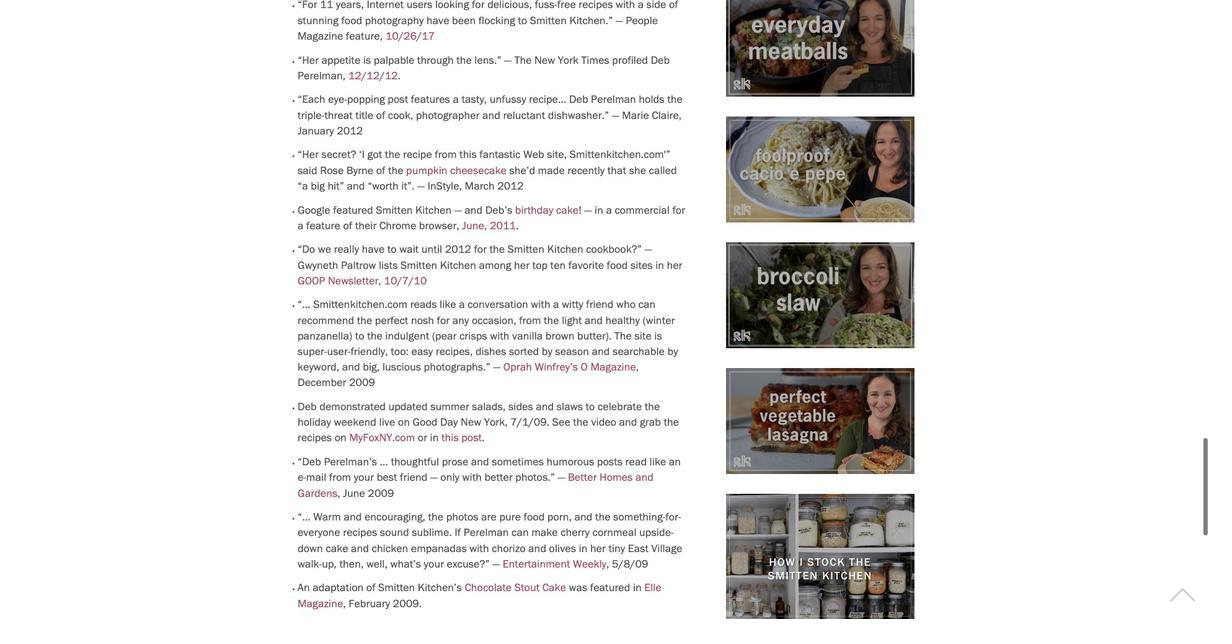 Task type: vqa. For each thing, say whether or not it's contained in the screenshot.
'Mushrooms'
no



Task type: locate. For each thing, give the bounding box(es) containing it.
2009 inside , december 2009
[[349, 376, 375, 390]]

— inside "… warm and encouraging, the photos are pure food porn, and the something-for- everyone recipes sound sublime. if perelman can make cherry cornmeal upside- down cake and chicken empanadas with chorizo and olives in her tiny east village walk-up, then, well, what's your excuse?" —
[[493, 558, 500, 571]]

"a
[[298, 179, 308, 193]]

, for , june 2009
[[338, 487, 340, 500]]

None search field
[[59, 30, 1115, 68]]

0 horizontal spatial recipes
[[298, 431, 332, 445]]

2 vertical spatial magazine
[[298, 597, 343, 611]]

2 horizontal spatial food
[[607, 258, 628, 272]]

your down 'empanadas'
[[424, 558, 444, 571]]

in inside "… warm and encouraging, the photos are pure food porn, and the something-for- everyone recipes sound sublime. if perelman can make cherry cornmeal upside- down cake and chicken empanadas with chorizo and olives in her tiny east village walk-up, then, well, what's your excuse?" —
[[579, 542, 588, 556]]

0 vertical spatial from
[[435, 148, 457, 162]]

who
[[617, 298, 636, 312]]

0 vertical spatial the
[[515, 53, 532, 67]]

1 horizontal spatial by
[[668, 345, 679, 359]]

was
[[569, 582, 588, 595]]

feature
[[306, 219, 341, 232]]

by up winfrey's
[[542, 345, 553, 359]]

cake
[[556, 203, 579, 217], [326, 542, 348, 556]]

, inside , december 2009
[[636, 361, 639, 374]]

web
[[524, 148, 545, 162]]

0 vertical spatial new
[[535, 53, 555, 67]]

and inside the better homes and gardens
[[636, 471, 654, 485]]

,
[[636, 361, 639, 374], [338, 487, 340, 500], [607, 558, 610, 571], [343, 597, 346, 611]]

of
[[669, 0, 679, 11], [376, 108, 385, 122], [376, 164, 386, 177], [343, 219, 352, 232], [367, 582, 376, 595]]

1 vertical spatial featured
[[591, 582, 631, 595]]

in inside ! — in a commercial for a feature of their chrome browser,
[[595, 203, 604, 217]]

2012 down threat
[[337, 124, 363, 138]]

1 horizontal spatial new
[[535, 53, 555, 67]]

her left top
[[514, 258, 530, 272]]

1 horizontal spatial recipes
[[343, 526, 377, 540]]

0 vertical spatial your
[[354, 471, 374, 485]]

for up among
[[474, 243, 487, 256]]

cookbook?"
[[586, 243, 642, 256]]

2 vertical spatial deb
[[298, 400, 317, 414]]

of inside ! — in a commercial for a feature of their chrome browser,
[[343, 219, 352, 232]]

1 horizontal spatial cake
[[556, 203, 579, 217]]

she'd made recently that she called "a big hit" and "worth it". — instyle, march 2012
[[298, 164, 677, 193]]

what's
[[391, 558, 421, 571]]

0 vertical spatial is
[[363, 53, 371, 67]]

january
[[298, 124, 334, 138]]

0 vertical spatial food
[[341, 13, 362, 27]]

dishes
[[476, 345, 507, 359]]

users
[[407, 0, 433, 11]]

for inside "for 11 years, internet users looking for delicious, fuss-free recipes with a side of stunning food photography have been flocking to smitten kitchen." — people magazine feature,
[[472, 0, 485, 11]]

1 vertical spatial have
[[362, 243, 385, 256]]

"… inside "… smittenkitchen.com reads like a conversation with a witty friend who can recommend the perfect nosh for any occasion, from the light and healthy (winter panzanella) to the indulgent (pear crisps with vanilla brown butter). the site is super-user-friendly, too: easy recipes, dishes sorted by season and searchable by keyword, and big, luscious photographs." —
[[298, 298, 311, 312]]

0 horizontal spatial is
[[363, 53, 371, 67]]

. down birthday
[[516, 219, 519, 232]]

0 horizontal spatial perelman
[[464, 526, 509, 540]]

2 horizontal spatial from
[[519, 314, 541, 327]]

0 vertical spatial on
[[398, 416, 410, 429]]

0 vertical spatial perelman
[[591, 93, 636, 106]]

commercial
[[615, 203, 670, 217]]

an adaptation of smitten kitchen's chocolate stout cake was featured in
[[298, 582, 645, 595]]

1 "… from the top
[[298, 298, 311, 312]]

0 vertical spatial 2012
[[337, 124, 363, 138]]

1 vertical spatial cake
[[326, 542, 348, 556]]

0 horizontal spatial .
[[398, 69, 401, 82]]

1 vertical spatial 2012
[[498, 179, 524, 193]]

— left people
[[616, 13, 623, 27]]

2 vertical spatial recipes
[[343, 526, 377, 540]]

2 "her from the top
[[298, 148, 319, 162]]

from inside "… smittenkitchen.com reads like a conversation with a witty friend who can recommend the perfect nosh for any occasion, from the light and healthy (winter panzanella) to the indulgent (pear crisps with vanilla brown butter). the site is super-user-friendly, too: easy recipes, dishes sorted by season and searchable by keyword, and big, luscious photographs." —
[[519, 314, 541, 327]]

1 horizontal spatial perelman
[[591, 93, 636, 106]]

1 vertical spatial food
[[607, 258, 628, 272]]

then,
[[340, 558, 364, 571]]

empanadas
[[411, 542, 467, 556]]

better homes and gardens
[[298, 471, 654, 500]]

only
[[441, 471, 460, 485]]

june, 2011 link
[[462, 219, 516, 232]]

perelman,
[[298, 69, 346, 82]]

oprah winfrey's o magazine link
[[504, 361, 636, 374]]

to down delicious,
[[518, 13, 527, 27]]

0 vertical spatial friend
[[586, 298, 614, 312]]

"each eye-popping post features a tasty, unfussy recipe… deb perelman holds the triple-threat title of cook, photographer and reluctant dishwasher." — marie claire, january 2012
[[298, 93, 683, 138]]

goop newsletter, 10/7/10 link
[[298, 274, 427, 288]]

2 horizontal spatial deb
[[651, 53, 670, 67]]

got
[[368, 148, 382, 162]]

1 vertical spatial friend
[[400, 471, 428, 485]]

0 horizontal spatial post
[[388, 93, 408, 106]]

"her inside "her secret? 'i got the recipe from this fantastic web site, smittenkitchen.com'" said rose byrne of the
[[298, 148, 319, 162]]

a up people
[[638, 0, 644, 11]]

everyone
[[298, 526, 340, 540]]

people
[[626, 13, 658, 27]]

food inside "for 11 years, internet users looking for delicious, fuss-free recipes with a side of stunning food photography have been flocking to smitten kitchen." — people magazine feature,
[[341, 13, 362, 27]]

, down adaptation at the left bottom
[[343, 597, 346, 611]]

to inside deb demonstrated updated summer salads, sides and slaws to celebrate the holiday weekend live on good day new york, 7/1/09. see the video and grab the recipes on
[[586, 400, 595, 414]]

new left york
[[535, 53, 555, 67]]

deb right "profiled"
[[651, 53, 670, 67]]

for up been at left top
[[472, 0, 485, 11]]

kitchen up browser,
[[416, 203, 452, 217]]

— down chorizo
[[493, 558, 500, 571]]

food down years,
[[341, 13, 362, 27]]

0 vertical spatial 2009
[[349, 376, 375, 390]]

is inside "… smittenkitchen.com reads like a conversation with a witty friend who can recommend the perfect nosh for any occasion, from the light and healthy (winter panzanella) to the indulgent (pear crisps with vanilla brown butter). the site is super-user-friendly, too: easy recipes, dishes sorted by season and searchable by keyword, and big, luscious photographs." —
[[655, 329, 662, 343]]

recipes inside "for 11 years, internet users looking for delicious, fuss-free recipes with a side of stunning food photography have been flocking to smitten kitchen." — people magazine feature,
[[579, 0, 613, 11]]

cake inside "… warm and encouraging, the photos are pure food porn, and the something-for- everyone recipes sound sublime. if perelman can make cherry cornmeal upside- down cake and chicken empanadas with chorizo and olives in her tiny east village walk-up, then, well, what's your excuse?" —
[[326, 542, 348, 556]]

0 vertical spatial recipes
[[579, 0, 613, 11]]

1 vertical spatial like
[[650, 455, 667, 469]]

1 horizontal spatial 2012
[[445, 243, 471, 256]]

holds
[[639, 93, 665, 106]]

post up cook,
[[388, 93, 408, 106]]

— right lens." at the left top of the page
[[504, 53, 512, 67]]

2 horizontal spatial recipes
[[579, 0, 613, 11]]

"deb perelman's … thoughtful prose and sometimes humorous posts read like an e-mail from your best friend — only with better photos." —
[[298, 455, 681, 485]]

and down june on the left of page
[[344, 511, 362, 524]]

0 vertical spatial "her
[[298, 53, 319, 67]]

1 horizontal spatial the
[[615, 329, 632, 343]]

with
[[616, 0, 636, 11], [531, 298, 551, 312], [490, 329, 510, 343], [463, 471, 482, 485], [470, 542, 489, 556]]

2 horizontal spatial .
[[516, 219, 519, 232]]

0 horizontal spatial by
[[542, 345, 553, 359]]

1 horizontal spatial deb
[[569, 93, 589, 106]]

your
[[354, 471, 374, 485], [424, 558, 444, 571]]

"… down goop
[[298, 298, 311, 312]]

1 horizontal spatial is
[[655, 329, 662, 343]]

1 horizontal spatial have
[[427, 13, 450, 27]]

0 vertical spatial have
[[427, 13, 450, 27]]

0 vertical spatial this
[[460, 148, 477, 162]]

from up vanilla
[[519, 314, 541, 327]]

1 horizontal spatial her
[[591, 542, 606, 556]]

with right only
[[463, 471, 482, 485]]

is
[[363, 53, 371, 67], [655, 329, 662, 343]]

of inside "her secret? 'i got the recipe from this fantastic web site, smittenkitchen.com'" said rose byrne of the
[[376, 164, 386, 177]]

0 horizontal spatial can
[[512, 526, 529, 540]]

butter).
[[578, 329, 612, 343]]

is up 12/12/12 link
[[363, 53, 371, 67]]

and up entertainment
[[529, 542, 547, 556]]

an
[[669, 455, 681, 469]]

and down "butter)."
[[592, 345, 610, 359]]

0 vertical spatial cake
[[556, 203, 579, 217]]

1 vertical spatial the
[[615, 329, 632, 343]]

0 horizontal spatial cake
[[326, 542, 348, 556]]

2 vertical spatial from
[[329, 471, 351, 485]]

and inside "each eye-popping post features a tasty, unfussy recipe… deb perelman holds the triple-threat title of cook, photographer and reluctant dishwasher." — marie claire, january 2012
[[483, 108, 501, 122]]

for up (pear
[[437, 314, 450, 327]]

witty
[[562, 298, 584, 312]]

perelman up marie
[[591, 93, 636, 106]]

recipes inside deb demonstrated updated summer salads, sides and slaws to celebrate the holiday weekend live on good day new york, 7/1/09. see the video and grab the recipes on
[[298, 431, 332, 445]]

0 horizontal spatial on
[[335, 431, 347, 445]]

updated
[[389, 400, 428, 414]]

the up claire,
[[668, 93, 683, 106]]

the up "cornmeal"
[[596, 511, 611, 524]]

new up this post link
[[461, 416, 482, 429]]

0 vertical spatial can
[[639, 298, 656, 312]]

, for , february 2009.
[[343, 597, 346, 611]]

myfoxny.com or in this post .
[[349, 431, 485, 445]]

with up people
[[616, 0, 636, 11]]

. down the palpable
[[398, 69, 401, 82]]

reads
[[411, 298, 437, 312]]

recipes down holiday
[[298, 431, 332, 445]]

.
[[398, 69, 401, 82], [516, 219, 519, 232], [482, 431, 485, 445]]

1 horizontal spatial this
[[460, 148, 477, 162]]

smitten up top
[[508, 243, 545, 256]]

elle
[[645, 582, 662, 595]]

like left an
[[650, 455, 667, 469]]

friendly,
[[351, 345, 388, 359]]

her inside "… warm and encouraging, the photos are pure food porn, and the something-for- everyone recipes sound sublime. if perelman can make cherry cornmeal upside- down cake and chicken empanadas with chorizo and olives in her tiny east village walk-up, then, well, what's your excuse?" —
[[591, 542, 606, 556]]

deb inside "each eye-popping post features a tasty, unfussy recipe… deb perelman holds the triple-threat title of cook, photographer and reluctant dishwasher." — marie claire, january 2012
[[569, 93, 589, 106]]

cherry
[[561, 526, 590, 540]]

deb inside deb demonstrated updated summer salads, sides and slaws to celebrate the holiday weekend live on good day new york, 7/1/09. see the video and grab the recipes on
[[298, 400, 317, 414]]

grab
[[640, 416, 661, 429]]

of right side
[[669, 0, 679, 11]]

recently
[[568, 164, 605, 177]]

village
[[652, 542, 683, 556]]

smitten down fuss-
[[530, 13, 567, 27]]

fantastic
[[480, 148, 521, 162]]

"… up everyone
[[298, 511, 311, 524]]

1 horizontal spatial your
[[424, 558, 444, 571]]

0 horizontal spatial new
[[461, 416, 482, 429]]

this inside "her secret? 'i got the recipe from this fantastic web site, smittenkitchen.com'" said rose byrne of the
[[460, 148, 477, 162]]

to right slaws
[[586, 400, 595, 414]]

0 horizontal spatial deb
[[298, 400, 317, 414]]

pure
[[500, 511, 521, 524]]

friend inside "deb perelman's … thoughtful prose and sometimes humorous posts read like an e-mail from your best friend — only with better photos." —
[[400, 471, 428, 485]]

recipes up then,
[[343, 526, 377, 540]]

with up excuse?"
[[470, 542, 489, 556]]

wait
[[400, 243, 419, 256]]

this up cheesecake
[[460, 148, 477, 162]]

can down pure
[[512, 526, 529, 540]]

"her inside "her appetite is palpable through the lens." — the new york times profiled deb perelman,
[[298, 53, 319, 67]]

have up paltrow
[[362, 243, 385, 256]]

for
[[472, 0, 485, 11], [673, 203, 686, 217], [474, 243, 487, 256], [437, 314, 450, 327]]

magazine right o in the bottom left of the page
[[591, 361, 636, 374]]

and up 7/1/09.
[[536, 400, 554, 414]]

profiled
[[613, 53, 648, 67]]

2012 inside the she'd made recently that she called "a big hit" and "worth it". — instyle, march 2012
[[498, 179, 524, 193]]

! — in a commercial for a feature of their chrome browser,
[[298, 203, 686, 232]]

a up photographer
[[453, 93, 459, 106]]

for inside "do we really have to wait until 2012 for the smitten kitchen cookbook?" — gwyneth paltrow lists smitten kitchen among her top ten favorite food sites in her goop newsletter, 10/7/10
[[474, 243, 487, 256]]

from down perelman's
[[329, 471, 351, 485]]

it".
[[402, 179, 415, 193]]

photography
[[365, 13, 424, 27]]

1 horizontal spatial can
[[639, 298, 656, 312]]

with inside "deb perelman's … thoughtful prose and sometimes humorous posts read like an e-mail from your best friend — only with better photos." —
[[463, 471, 482, 485]]

cake up up,
[[326, 542, 348, 556]]

1 vertical spatial this
[[442, 431, 459, 445]]

the inside "each eye-popping post features a tasty, unfussy recipe… deb perelman holds the triple-threat title of cook, photographer and reluctant dishwasher." — marie claire, january 2012
[[668, 93, 683, 106]]

2 "… from the top
[[298, 511, 311, 524]]

the right lens." at the left top of the page
[[515, 53, 532, 67]]

perelman
[[591, 93, 636, 106], [464, 526, 509, 540]]

chocolate stout cake link
[[465, 582, 566, 595]]

the down healthy
[[615, 329, 632, 343]]

5/8/09
[[612, 558, 649, 571]]

2012 right until on the left of page
[[445, 243, 471, 256]]

— down dishes
[[493, 361, 501, 374]]

0 horizontal spatial have
[[362, 243, 385, 256]]

recipes,
[[436, 345, 473, 359]]

1 horizontal spatial from
[[435, 148, 457, 162]]

friend inside "… smittenkitchen.com reads like a conversation with a witty friend who can recommend the perfect nosh for any occasion, from the light and healthy (winter panzanella) to the indulgent (pear crisps with vanilla brown butter). the site is super-user-friendly, too: easy recipes, dishes sorted by season and searchable by keyword, and big, luscious photographs." —
[[586, 298, 614, 312]]

excuse?"
[[447, 558, 490, 571]]

1 vertical spatial 2009
[[368, 487, 394, 500]]

2 vertical spatial 2012
[[445, 243, 471, 256]]

in up 'weekly'
[[579, 542, 588, 556]]

1 by from the left
[[542, 345, 553, 359]]

1 vertical spatial new
[[461, 416, 482, 429]]

1 vertical spatial "…
[[298, 511, 311, 524]]

photographer
[[416, 108, 480, 122]]

0 vertical spatial "…
[[298, 298, 311, 312]]

perfect vegetable lasagna on youtube image
[[727, 369, 915, 475]]

0 vertical spatial post
[[388, 93, 408, 106]]

"… inside "… warm and encouraging, the photos are pure food porn, and the something-for- everyone recipes sound sublime. if perelman can make cherry cornmeal upside- down cake and chicken empanadas with chorizo and olives in her tiny east village walk-up, then, well, what's your excuse?" —
[[298, 511, 311, 524]]

1 vertical spatial perelman
[[464, 526, 509, 540]]

magazine
[[298, 29, 343, 43], [591, 361, 636, 374], [298, 597, 343, 611]]

and up then,
[[351, 542, 369, 556]]

2 horizontal spatial 2012
[[498, 179, 524, 193]]

"… for "… warm and encouraging, the photos are pure food porn, and the something-for- everyone recipes sound sublime. if perelman can make cherry cornmeal upside- down cake and chicken empanadas with chorizo and olives in her tiny east village walk-up, then, well, what's your excuse?" —
[[298, 511, 311, 524]]

0 vertical spatial magazine
[[298, 29, 343, 43]]

featured up their on the top left
[[333, 203, 373, 217]]

"for 11 years, internet users looking for delicious, fuss-free recipes with a side of stunning food photography have been flocking to smitten kitchen." — people magazine feature,
[[298, 0, 679, 43]]

1 vertical spatial deb
[[569, 93, 589, 106]]

1 vertical spatial from
[[519, 314, 541, 327]]

on down updated
[[398, 416, 410, 429]]

can up "(winter"
[[639, 298, 656, 312]]

2009 down big,
[[349, 376, 375, 390]]

, down tiny
[[607, 558, 610, 571]]

"her up said
[[298, 148, 319, 162]]

your inside "… warm and encouraging, the photos are pure food porn, and the something-for- everyone recipes sound sublime. if perelman can make cherry cornmeal upside- down cake and chicken empanadas with chorizo and olives in her tiny east village walk-up, then, well, what's your excuse?" —
[[424, 558, 444, 571]]

2 vertical spatial food
[[524, 511, 545, 524]]

holiday
[[298, 416, 331, 429]]

0 horizontal spatial 2012
[[337, 124, 363, 138]]

adaptation
[[313, 582, 364, 595]]

for right commercial
[[673, 203, 686, 217]]

— inside ! — in a commercial for a feature of their chrome browser,
[[585, 203, 592, 217]]

a inside "each eye-popping post features a tasty, unfussy recipe… deb perelman holds the triple-threat title of cook, photographer and reluctant dishwasher." — marie claire, january 2012
[[453, 93, 459, 106]]

from inside "deb perelman's … thoughtful prose and sometimes humorous posts read like an e-mail from your best friend — only with better photos." —
[[329, 471, 351, 485]]

popping
[[347, 93, 385, 106]]

1 vertical spatial can
[[512, 526, 529, 540]]

deb
[[651, 53, 670, 67], [569, 93, 589, 106], [298, 400, 317, 414]]

slaws
[[557, 400, 583, 414]]

1 horizontal spatial post
[[462, 431, 482, 445]]

— inside "do we really have to wait until 2012 for the smitten kitchen cookbook?" — gwyneth paltrow lists smitten kitchen among her top ten favorite food sites in her goop newsletter, 10/7/10
[[645, 243, 652, 256]]

kitchen down until on the left of page
[[440, 258, 476, 272]]

the inside "… smittenkitchen.com reads like a conversation with a witty friend who can recommend the perfect nosh for any occasion, from the light and healthy (winter panzanella) to the indulgent (pear crisps with vanilla brown butter). the site is super-user-friendly, too: easy recipes, dishes sorted by season and searchable by keyword, and big, luscious photographs." —
[[615, 329, 632, 343]]

0 vertical spatial like
[[440, 298, 456, 312]]

and down byrne
[[347, 179, 365, 193]]

with inside "for 11 years, internet users looking for delicious, fuss-free recipes with a side of stunning food photography have been flocking to smitten kitchen." — people magazine feature,
[[616, 0, 636, 11]]

to up friendly,
[[355, 329, 365, 343]]

0 horizontal spatial the
[[515, 53, 532, 67]]

new inside deb demonstrated updated summer salads, sides and slaws to celebrate the holiday weekend live on good day new york, 7/1/09. see the video and grab the recipes on
[[461, 416, 482, 429]]

1 "her from the top
[[298, 53, 319, 67]]

stunning
[[298, 13, 339, 27]]

your up , june 2009
[[354, 471, 374, 485]]

0 horizontal spatial your
[[354, 471, 374, 485]]

1 vertical spatial "her
[[298, 148, 319, 162]]

magazine inside the elle magazine
[[298, 597, 343, 611]]

the right got
[[385, 148, 400, 162]]

called
[[649, 164, 677, 177]]

to inside "… smittenkitchen.com reads like a conversation with a witty friend who can recommend the perfect nosh for any occasion, from the light and healthy (winter panzanella) to the indulgent (pear crisps with vanilla brown butter). the site is super-user-friendly, too: easy recipes, dishes sorted by season and searchable by keyword, and big, luscious photographs." —
[[355, 329, 365, 343]]

deb up dishwasher."
[[569, 93, 589, 106]]

0 horizontal spatial her
[[514, 258, 530, 272]]

1 vertical spatial your
[[424, 558, 444, 571]]

in right "sites"
[[656, 258, 664, 272]]

of left their on the top left
[[343, 219, 352, 232]]

0 horizontal spatial friend
[[400, 471, 428, 485]]

for inside "… smittenkitchen.com reads like a conversation with a witty friend who can recommend the perfect nosh for any occasion, from the light and healthy (winter panzanella) to the indulgent (pear crisps with vanilla brown butter). the site is super-user-friendly, too: easy recipes, dishes sorted by season and searchable by keyword, and big, luscious photographs." —
[[437, 314, 450, 327]]

she
[[629, 164, 647, 177]]

— inside "… smittenkitchen.com reads like a conversation with a witty friend who can recommend the perfect nosh for any occasion, from the light and healthy (winter panzanella) to the indulgent (pear crisps with vanilla brown butter). the site is super-user-friendly, too: easy recipes, dishes sorted by season and searchable by keyword, and big, luscious photographs." —
[[493, 361, 501, 374]]

friend
[[586, 298, 614, 312], [400, 471, 428, 485]]

kitchen up ten
[[547, 243, 584, 256]]

have down looking
[[427, 13, 450, 27]]

— up "sites"
[[645, 243, 652, 256]]

from
[[435, 148, 457, 162], [519, 314, 541, 327], [329, 471, 351, 485]]

and up cherry on the bottom
[[575, 511, 593, 524]]

fuss-
[[535, 0, 558, 11]]

the up brown
[[544, 314, 559, 327]]

0 horizontal spatial like
[[440, 298, 456, 312]]

the up among
[[490, 243, 505, 256]]

through
[[417, 53, 454, 67]]

— right !
[[585, 203, 592, 217]]

friend down thoughtful
[[400, 471, 428, 485]]

0 horizontal spatial food
[[341, 13, 362, 27]]

among
[[479, 258, 512, 272]]

"her
[[298, 53, 319, 67], [298, 148, 319, 162]]

featured down 5/8/09
[[591, 582, 631, 595]]

1 horizontal spatial friend
[[586, 298, 614, 312]]

the inside "do we really have to wait until 2012 for the smitten kitchen cookbook?" — gwyneth paltrow lists smitten kitchen among her top ten favorite food sites in her goop newsletter, 10/7/10
[[490, 243, 505, 256]]

0 vertical spatial deb
[[651, 53, 670, 67]]

mail
[[306, 471, 327, 485]]

new
[[535, 53, 555, 67], [461, 416, 482, 429]]

and down the read at right
[[636, 471, 654, 485]]

2 by from the left
[[668, 345, 679, 359]]

2009 down best
[[368, 487, 394, 500]]

2 vertical spatial .
[[482, 431, 485, 445]]

the
[[457, 53, 472, 67], [668, 93, 683, 106], [385, 148, 400, 162], [388, 164, 404, 177], [490, 243, 505, 256], [357, 314, 372, 327], [544, 314, 559, 327], [367, 329, 383, 343], [645, 400, 660, 414], [573, 416, 589, 429], [664, 416, 679, 429], [428, 511, 444, 524], [596, 511, 611, 524]]

salads,
[[472, 400, 506, 414]]

of right the title
[[376, 108, 385, 122]]

rose
[[320, 164, 344, 177]]



Task type: describe. For each thing, give the bounding box(es) containing it.
12/12/12 .
[[349, 69, 401, 82]]

like inside "deb perelman's … thoughtful prose and sometimes humorous posts read like an e-mail from your best friend — only with better photos." —
[[650, 455, 667, 469]]

12/12/12 link
[[349, 69, 398, 82]]

2012 inside "do we really have to wait until 2012 for the smitten kitchen cookbook?" — gwyneth paltrow lists smitten kitchen among her top ten favorite food sites in her goop newsletter, 10/7/10
[[445, 243, 471, 256]]

the down smittenkitchen.com on the left of page
[[357, 314, 372, 327]]

food inside "do we really have to wait until 2012 for the smitten kitchen cookbook?" — gwyneth paltrow lists smitten kitchen among her top ten favorite food sites in her goop newsletter, 10/7/10
[[607, 258, 628, 272]]

with left witty
[[531, 298, 551, 312]]

, for , december 2009
[[636, 361, 639, 374]]

"her for "her appetite is palpable through the lens." — the new york times profiled deb perelman,
[[298, 53, 319, 67]]

june,
[[462, 219, 487, 232]]

myfoxny.com
[[349, 431, 415, 445]]

in left elle
[[633, 582, 642, 595]]

a left witty
[[553, 298, 559, 312]]

can inside "… warm and encouraging, the photos are pure food porn, and the something-for- everyone recipes sound sublime. if perelman can make cherry cornmeal upside- down cake and chicken empanadas with chorizo and olives in her tiny east village walk-up, then, well, what's your excuse?" —
[[512, 526, 529, 540]]

sorted
[[509, 345, 539, 359]]

panzanella)
[[298, 329, 353, 343]]

if
[[455, 526, 461, 540]]

have inside "for 11 years, internet users looking for delicious, fuss-free recipes with a side of stunning food photography have been flocking to smitten kitchen." — people magazine feature,
[[427, 13, 450, 27]]

"each
[[298, 93, 326, 106]]

better homes and gardens link
[[298, 471, 654, 500]]

and up "butter)."
[[585, 314, 603, 327]]

smitten up 2009.
[[379, 582, 415, 595]]

perelman inside "… warm and encouraging, the photos are pure food porn, and the something-for- everyone recipes sound sublime. if perelman can make cherry cornmeal upside- down cake and chicken empanadas with chorizo and olives in her tiny east village walk-up, then, well, what's your excuse?" —
[[464, 526, 509, 540]]

1 vertical spatial magazine
[[591, 361, 636, 374]]

deb inside "her appetite is palpable through the lens." — the new york times profiled deb perelman,
[[651, 53, 670, 67]]

like inside "… smittenkitchen.com reads like a conversation with a witty friend who can recommend the perfect nosh for any occasion, from the light and healthy (winter panzanella) to the indulgent (pear crisps with vanilla brown butter). the site is super-user-friendly, too: easy recipes, dishes sorted by season and searchable by keyword, and big, luscious photographs." —
[[440, 298, 456, 312]]

in inside "do we really have to wait until 2012 for the smitten kitchen cookbook?" — gwyneth paltrow lists smitten kitchen among her top ten favorite food sites in her goop newsletter, 10/7/10
[[656, 258, 664, 272]]

"… for "… smittenkitchen.com reads like a conversation with a witty friend who can recommend the perfect nosh for any occasion, from the light and healthy (winter panzanella) to the indulgent (pear crisps with vanilla brown butter). the site is super-user-friendly, too: easy recipes, dishes sorted by season and searchable by keyword, and big, luscious photographs." —
[[298, 298, 311, 312]]

the right the grab
[[664, 416, 679, 429]]

"deb
[[298, 455, 321, 469]]

, february 2009.
[[343, 597, 422, 611]]

pumpkin
[[406, 164, 448, 177]]

encouraging,
[[365, 511, 426, 524]]

sides
[[509, 400, 533, 414]]

keyword,
[[298, 361, 340, 374]]

or
[[418, 431, 428, 445]]

smittenkitchen.com
[[313, 298, 408, 312]]

1 vertical spatial kitchen
[[547, 243, 584, 256]]

the inside "her appetite is palpable through the lens." — the new york times profiled deb perelman,
[[457, 53, 472, 67]]

0 horizontal spatial featured
[[333, 203, 373, 217]]

well,
[[367, 558, 388, 571]]

posts
[[597, 455, 623, 469]]

and down the celebrate
[[620, 416, 637, 429]]

0 vertical spatial .
[[398, 69, 401, 82]]

smitten down the wait
[[401, 258, 438, 272]]

10/7/10
[[384, 274, 427, 288]]

the up friendly,
[[367, 329, 383, 343]]

prose
[[442, 455, 469, 469]]

have inside "do we really have to wait until 2012 for the smitten kitchen cookbook?" — gwyneth paltrow lists smitten kitchen among her top ten favorite food sites in her goop newsletter, 10/7/10
[[362, 243, 385, 256]]

features
[[411, 93, 450, 106]]

a right !
[[606, 203, 612, 217]]

new inside "her appetite is palpable through the lens." — the new york times profiled deb perelman,
[[535, 53, 555, 67]]

the up the grab
[[645, 400, 660, 414]]

2012 inside "each eye-popping post features a tasty, unfussy recipe… deb perelman holds the triple-threat title of cook, photographer and reluctant dishwasher." — marie claire, january 2012
[[337, 124, 363, 138]]

1 vertical spatial on
[[335, 431, 347, 445]]

crisps
[[460, 329, 487, 343]]

demonstrated
[[320, 400, 386, 414]]

is inside "her appetite is palpable through the lens." — the new york times profiled deb perelman,
[[363, 53, 371, 67]]

site
[[635, 329, 652, 343]]

photos
[[446, 511, 479, 524]]

side
[[647, 0, 667, 11]]

0 vertical spatial kitchen
[[416, 203, 452, 217]]

"her secret? 'i got the recipe from this fantastic web site, smittenkitchen.com'" said rose byrne of the
[[298, 148, 671, 177]]

claire,
[[652, 108, 682, 122]]

triple-
[[298, 108, 325, 122]]

a down google
[[298, 219, 304, 232]]

pumpkin cheesecake link
[[406, 164, 507, 177]]

— inside "each eye-popping post features a tasty, unfussy recipe… deb perelman holds the triple-threat title of cook, photographer and reluctant dishwasher." — marie claire, january 2012
[[612, 108, 620, 122]]

a inside "for 11 years, internet users looking for delicious, fuss-free recipes with a side of stunning food photography have been flocking to smitten kitchen." — people magazine feature,
[[638, 0, 644, 11]]

for inside ! — in a commercial for a feature of their chrome browser,
[[673, 203, 686, 217]]

favorite
[[569, 258, 604, 272]]

2009 for june
[[368, 487, 394, 500]]

season
[[555, 345, 589, 359]]

browser,
[[419, 219, 460, 232]]

weekly
[[573, 558, 607, 571]]

of inside "each eye-popping post features a tasty, unfussy recipe… deb perelman holds the triple-threat title of cook, photographer and reluctant dishwasher." — marie claire, january 2012
[[376, 108, 385, 122]]

and inside the she'd made recently that she called "a big hit" and "worth it". — instyle, march 2012
[[347, 179, 365, 193]]

of inside "for 11 years, internet users looking for delicious, fuss-free recipes with a side of stunning food photography have been flocking to smitten kitchen." — people magazine feature,
[[669, 0, 679, 11]]

day
[[440, 416, 458, 429]]

2 vertical spatial kitchen
[[440, 258, 476, 272]]

1 vertical spatial .
[[516, 219, 519, 232]]

december
[[298, 376, 346, 390]]

— down humorous
[[558, 471, 565, 485]]

live
[[379, 416, 395, 429]]

cornmeal
[[593, 526, 637, 540]]

(winter
[[643, 314, 675, 327]]

elle magazine link
[[298, 582, 662, 611]]

birthday
[[515, 203, 554, 217]]

recipes inside "… warm and encouraging, the photos are pure food porn, and the something-for- everyone recipes sound sublime. if perelman can make cherry cornmeal upside- down cake and chicken empanadas with chorizo and olives in her tiny east village walk-up, then, well, what's your excuse?" —
[[343, 526, 377, 540]]

— inside "her appetite is palpable through the lens." — the new york times profiled deb perelman,
[[504, 53, 512, 67]]

2 horizontal spatial her
[[667, 258, 683, 272]]

(pear
[[432, 329, 457, 343]]

better
[[568, 471, 597, 485]]

times
[[582, 53, 610, 67]]

flocking
[[479, 13, 515, 27]]

"do
[[298, 243, 315, 256]]

york,
[[484, 416, 508, 429]]

walk-
[[298, 558, 322, 571]]

with inside "… warm and encouraging, the photos are pure food porn, and the something-for- everyone recipes sound sublime. if perelman can make cherry cornmeal upside- down cake and chicken empanadas with chorizo and olives in her tiny east village walk-up, then, well, what's your excuse?" —
[[470, 542, 489, 556]]

the down slaws
[[573, 416, 589, 429]]

searchable
[[613, 345, 665, 359]]

"do we really have to wait until 2012 for the smitten kitchen cookbook?" — gwyneth paltrow lists smitten kitchen among her top ten favorite food sites in her goop newsletter, 10/7/10
[[298, 243, 683, 288]]

and up june,
[[465, 203, 483, 217]]

in right or
[[430, 431, 439, 445]]

sometimes
[[492, 455, 544, 469]]

, june 2009
[[338, 487, 394, 500]]

weekend
[[334, 416, 377, 429]]

free
[[558, 0, 576, 11]]

cheesecake
[[450, 164, 507, 177]]

smitten inside "for 11 years, internet users looking for delicious, fuss-free recipes with a side of stunning food photography have been flocking to smitten kitchen." — people magazine feature,
[[530, 13, 567, 27]]

big,
[[363, 361, 380, 374]]

smittenkitchen.com'"
[[570, 148, 671, 162]]

!
[[579, 203, 582, 217]]

vanilla
[[512, 329, 543, 343]]

oprah winfrey's o magazine
[[504, 361, 636, 374]]

the inside "her appetite is palpable through the lens." — the new york times profiled deb perelman,
[[515, 53, 532, 67]]

food inside "… warm and encouraging, the photos are pure food porn, and the something-for- everyone recipes sound sublime. if perelman can make cherry cornmeal upside- down cake and chicken empanadas with chorizo and olives in her tiny east village walk-up, then, well, what's your excuse?" —
[[524, 511, 545, 524]]

with down occasion, at left bottom
[[490, 329, 510, 343]]

1 horizontal spatial on
[[398, 416, 410, 429]]

google featured smitten kitchen — and deb's birthday cake
[[298, 203, 579, 217]]

winfrey's
[[535, 361, 578, 374]]

conversation
[[468, 298, 528, 312]]

for-
[[666, 511, 682, 524]]

0 horizontal spatial this
[[442, 431, 459, 445]]

and inside "deb perelman's … thoughtful prose and sometimes humorous posts read like an e-mail from your best friend — only with better photos." —
[[471, 455, 489, 469]]

she'd
[[510, 164, 535, 177]]

make
[[532, 526, 558, 540]]

from inside "her secret? 'i got the recipe from this fantastic web site, smittenkitchen.com'" said rose byrne of the
[[435, 148, 457, 162]]

your inside "deb perelman's … thoughtful prose and sometimes humorous posts read like an e-mail from your best friend — only with better photos." —
[[354, 471, 374, 485]]

can inside "… smittenkitchen.com reads like a conversation with a witty friend who can recommend the perfect nosh for any occasion, from the light and healthy (winter panzanella) to the indulgent (pear crisps with vanilla brown butter). the site is super-user-friendly, too: easy recipes, dishes sorted by season and searchable by keyword, and big, luscious photographs." —
[[639, 298, 656, 312]]

— inside the she'd made recently that she called "a big hit" and "worth it". — instyle, march 2012
[[418, 179, 425, 193]]

and down "user-" at the left bottom of the page
[[342, 361, 360, 374]]

of up february
[[367, 582, 376, 595]]

celebrate
[[598, 400, 642, 414]]

the up it".
[[388, 164, 404, 177]]

1 horizontal spatial featured
[[591, 582, 631, 595]]

palpable
[[374, 53, 415, 67]]

to inside "for 11 years, internet users looking for delicious, fuss-free recipes with a side of stunning food photography have been flocking to smitten kitchen." — people magazine feature,
[[518, 13, 527, 27]]

"her for "her secret? 'i got the recipe from this fantastic web site, smittenkitchen.com'" said rose byrne of the
[[298, 148, 319, 162]]

a up any
[[459, 298, 465, 312]]

sites
[[631, 258, 653, 272]]

goop
[[298, 274, 325, 288]]

york
[[558, 53, 579, 67]]

2009 for december
[[349, 376, 375, 390]]

perelman inside "each eye-popping post features a tasty, unfussy recipe… deb perelman holds the triple-threat title of cook, photographer and reluctant dishwasher." — marie claire, january 2012
[[591, 93, 636, 106]]

cook,
[[388, 108, 413, 122]]

the up sublime. on the left bottom
[[428, 511, 444, 524]]

to inside "do we really have to wait until 2012 for the smitten kitchen cookbook?" — gwyneth paltrow lists smitten kitchen among her top ten favorite food sites in her goop newsletter, 10/7/10
[[388, 243, 397, 256]]

smitten up chrome
[[376, 203, 413, 217]]

post inside "each eye-popping post features a tasty, unfussy recipe… deb perelman holds the triple-threat title of cook, photographer and reluctant dishwasher." — marie claire, january 2012
[[388, 93, 408, 106]]

— left only
[[430, 471, 438, 485]]

magazine inside "for 11 years, internet users looking for delicious, fuss-free recipes with a side of stunning food photography have been flocking to smitten kitchen." — people magazine feature,
[[298, 29, 343, 43]]

— up browser,
[[455, 203, 462, 217]]

1 horizontal spatial .
[[482, 431, 485, 445]]

— inside "for 11 years, internet users looking for delicious, fuss-free recipes with a side of stunning food photography have been flocking to smitten kitchen." — people magazine feature,
[[616, 13, 623, 27]]

recipe…
[[529, 93, 567, 106]]

unfussy
[[490, 93, 527, 106]]



